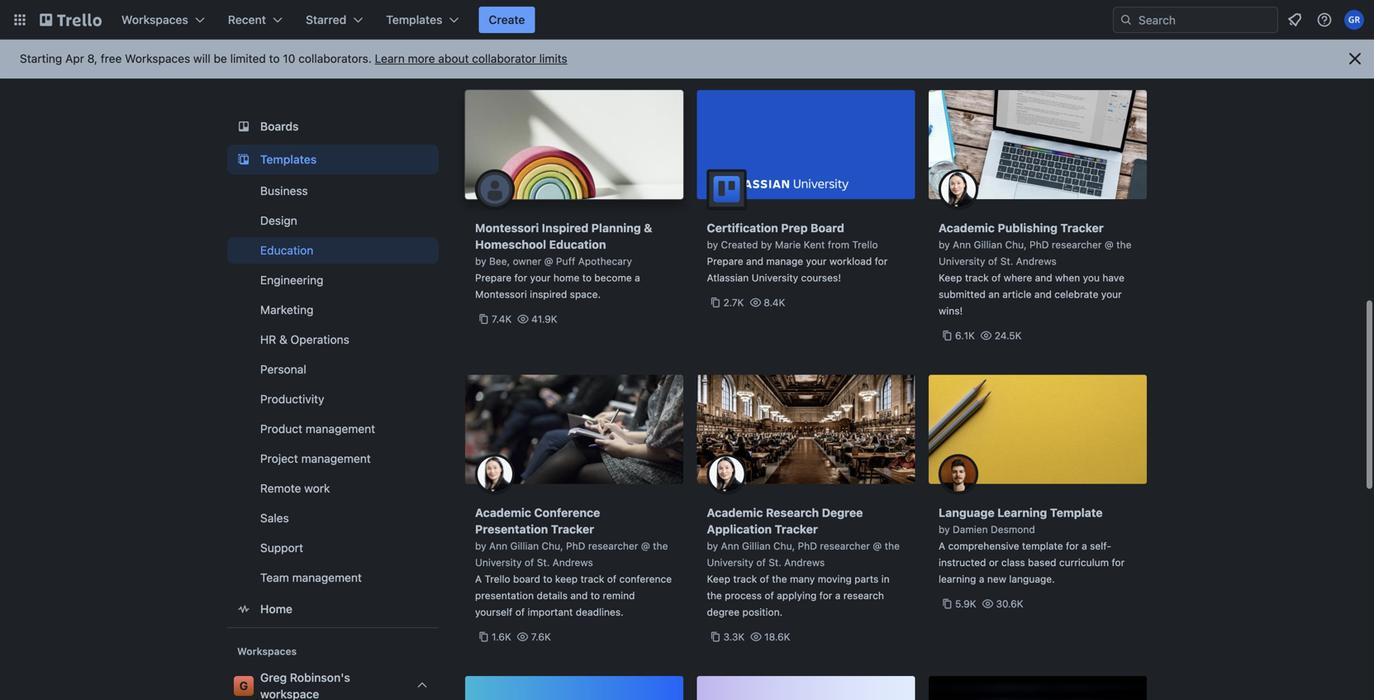 Task type: vqa. For each thing, say whether or not it's contained in the screenshot.


Task type: describe. For each thing, give the bounding box(es) containing it.
st. inside academic research degree application tracker by ann gillian chu, phd researcher @ the university of st. andrews keep track of the many moving parts in the process of applying for a research degree position.
[[769, 557, 782, 568]]

university inside certification prep board by created by marie kent from trello prepare and manage your workload for atlassian university courses!
[[752, 272, 799, 284]]

degree
[[707, 606, 740, 618]]

team
[[260, 571, 289, 584]]

hr & operations link
[[227, 326, 439, 353]]

for right curriculum
[[1112, 557, 1125, 568]]

productivity
[[260, 392, 324, 406]]

business
[[260, 184, 308, 198]]

24.5k
[[995, 330, 1022, 341]]

gillian inside the academic conference presentation tracker by ann gillian chu, phd researcher @ the university of st. andrews a trello board to keep track of conference presentation details and to remind yourself of important deadlines.
[[510, 540, 539, 552]]

tracker inside academic research degree application tracker by ann gillian chu, phd researcher @ the university of st. andrews keep track of the many moving parts in the process of applying for a research degree position.
[[775, 522, 818, 536]]

7.6k
[[531, 631, 551, 643]]

18.6k
[[765, 631, 791, 643]]

parts
[[855, 573, 879, 585]]

home image
[[234, 599, 254, 619]]

0 horizontal spatial templates
[[260, 153, 317, 166]]

academic research degree application tracker by ann gillian chu, phd researcher @ the university of st. andrews keep track of the many moving parts in the process of applying for a research degree position.
[[707, 506, 900, 618]]

inspired
[[542, 221, 589, 235]]

starred button
[[296, 7, 373, 33]]

university inside academic publishing tracker by ann gillian chu, phd researcher @ the university of st. andrews keep track of where and when you have submitted an article and celebrate your wins!
[[939, 255, 986, 267]]

a left self-
[[1082, 540, 1088, 552]]

create button
[[479, 7, 535, 33]]

phd inside academic research degree application tracker by ann gillian chu, phd researcher @ the university of st. andrews keep track of the many moving parts in the process of applying for a research degree position.
[[798, 540, 817, 552]]

presentation
[[475, 590, 534, 601]]

phd inside academic publishing tracker by ann gillian chu, phd researcher @ the university of st. andrews keep track of where and when you have submitted an article and celebrate your wins!
[[1030, 239, 1049, 250]]

certification prep board by created by marie kent from trello prepare and manage your workload for atlassian university courses!
[[707, 221, 888, 284]]

to left 10
[[269, 52, 280, 65]]

to inside montessori inspired planning & homeschool education by bee, owner @ puff apothecary prepare for your home to become a montessori inspired space.
[[582, 272, 592, 284]]

desmond
[[991, 524, 1036, 535]]

hr & operations
[[260, 333, 350, 346]]

ann gillian chu, phd researcher @ the university of st. andrews image
[[707, 454, 747, 494]]

tracker inside academic publishing tracker by ann gillian chu, phd researcher @ the university of st. andrews keep track of where and when you have submitted an article and celebrate your wins!
[[1061, 221, 1104, 235]]

operations
[[291, 333, 350, 346]]

owner
[[513, 255, 542, 267]]

created
[[721, 239, 758, 250]]

chu, inside academic publishing tracker by ann gillian chu, phd researcher @ the university of st. andrews keep track of where and when you have submitted an article and celebrate your wins!
[[1005, 239, 1027, 250]]

research
[[766, 506, 819, 520]]

and left when
[[1035, 272, 1053, 284]]

support
[[260, 541, 303, 555]]

sales link
[[227, 505, 439, 531]]

learning
[[998, 506, 1048, 520]]

30.6k
[[996, 598, 1024, 610]]

back to home image
[[40, 7, 102, 33]]

home link
[[227, 594, 439, 624]]

will
[[193, 52, 211, 65]]

bee, owner @ puff apothecary image
[[475, 169, 515, 209]]

the up the in
[[885, 540, 900, 552]]

and inside certification prep board by created by marie kent from trello prepare and manage your workload for atlassian university courses!
[[746, 255, 764, 267]]

workspaces inside 'popup button'
[[122, 13, 188, 26]]

and inside the academic conference presentation tracker by ann gillian chu, phd researcher @ the university of st. andrews a trello board to keep track of conference presentation details and to remind yourself of important deadlines.
[[571, 590, 588, 601]]

presentation
[[475, 522, 548, 536]]

certification
[[707, 221, 779, 235]]

project management link
[[227, 446, 439, 472]]

greg
[[260, 671, 287, 684]]

or
[[989, 557, 999, 568]]

wins!
[[939, 305, 963, 317]]

templates link
[[227, 145, 439, 174]]

2 montessori from the top
[[475, 288, 527, 300]]

2.7k
[[724, 297, 744, 308]]

remote work link
[[227, 475, 439, 502]]

you
[[1083, 272, 1100, 284]]

collaborator
[[472, 52, 536, 65]]

atlassian
[[707, 272, 749, 284]]

applying
[[777, 590, 817, 601]]

g
[[240, 679, 248, 693]]

new
[[988, 573, 1007, 585]]

remote work
[[260, 481, 330, 495]]

a left new
[[979, 573, 985, 585]]

1 vertical spatial &
[[279, 333, 288, 346]]

template
[[1022, 540, 1063, 552]]

education inside montessori inspired planning & homeschool education by bee, owner @ puff apothecary prepare for your home to become a montessori inspired space.
[[549, 238, 606, 251]]

be
[[214, 52, 227, 65]]

personal
[[260, 362, 306, 376]]

marketing
[[260, 303, 314, 317]]

trello inside certification prep board by created by marie kent from trello prepare and manage your workload for atlassian university courses!
[[853, 239, 878, 250]]

0 notifications image
[[1285, 10, 1305, 30]]

education link
[[227, 237, 439, 264]]

application
[[707, 522, 772, 536]]

track inside academic publishing tracker by ann gillian chu, phd researcher @ the university of st. andrews keep track of where and when you have submitted an article and celebrate your wins!
[[965, 272, 989, 284]]

workload
[[830, 255, 872, 267]]

learn
[[375, 52, 405, 65]]

home
[[554, 272, 580, 284]]

productivity link
[[227, 386, 439, 412]]

apothecary
[[578, 255, 632, 267]]

team management
[[260, 571, 362, 584]]

prepare inside certification prep board by created by marie kent from trello prepare and manage your workload for atlassian university courses!
[[707, 255, 744, 267]]

1.6k
[[492, 631, 512, 643]]

submitted
[[939, 288, 986, 300]]

montessori inspired planning & homeschool education by bee, owner @ puff apothecary prepare for your home to become a montessori inspired space.
[[475, 221, 653, 300]]

create
[[489, 13, 525, 26]]

templates inside popup button
[[386, 13, 443, 26]]

curriculum
[[1060, 557, 1109, 568]]

academic conference presentation tracker by ann gillian chu, phd researcher @ the university of st. andrews a trello board to keep track of conference presentation details and to remind yourself of important deadlines.
[[475, 506, 672, 618]]

self-
[[1090, 540, 1112, 552]]

recent button
[[218, 7, 293, 33]]

support link
[[227, 535, 439, 561]]

damien desmond image
[[939, 454, 979, 494]]

kent
[[804, 239, 825, 250]]

the inside the academic conference presentation tracker by ann gillian chu, phd researcher @ the university of st. andrews a trello board to keep track of conference presentation details and to remind yourself of important deadlines.
[[653, 540, 668, 552]]

track inside the academic conference presentation tracker by ann gillian chu, phd researcher @ the university of st. andrews a trello board to keep track of conference presentation details and to remind yourself of important deadlines.
[[581, 573, 605, 585]]

work
[[304, 481, 330, 495]]

boards link
[[227, 112, 439, 141]]

ann gillian chu, phd researcher @ the university of st. andrews image for academic conference presentation tracker
[[475, 454, 515, 494]]

robinson's
[[290, 671, 350, 684]]

chu, inside the academic conference presentation tracker by ann gillian chu, phd researcher @ the university of st. andrews a trello board to keep track of conference presentation details and to remind yourself of important deadlines.
[[542, 540, 563, 552]]

trello inside the academic conference presentation tracker by ann gillian chu, phd researcher @ the university of st. andrews a trello board to keep track of conference presentation details and to remind yourself of important deadlines.
[[485, 573, 510, 585]]

have
[[1103, 272, 1125, 284]]

space.
[[570, 288, 601, 300]]

sales
[[260, 511, 289, 525]]

many
[[790, 573, 815, 585]]

ann inside academic research degree application tracker by ann gillian chu, phd researcher @ the university of st. andrews keep track of the many moving parts in the process of applying for a research degree position.
[[721, 540, 739, 552]]

board
[[513, 573, 540, 585]]

1 vertical spatial workspaces
[[125, 52, 190, 65]]

product management
[[260, 422, 375, 436]]

templates button
[[376, 7, 469, 33]]

prepare inside montessori inspired planning & homeschool education by bee, owner @ puff apothecary prepare for your home to become a montessori inspired space.
[[475, 272, 512, 284]]

your inside montessori inspired planning & homeschool education by bee, owner @ puff apothecary prepare for your home to become a montessori inspired space.
[[530, 272, 551, 284]]

@ inside the academic conference presentation tracker by ann gillian chu, phd researcher @ the university of st. andrews a trello board to keep track of conference presentation details and to remind yourself of important deadlines.
[[641, 540, 650, 552]]

@ inside montessori inspired planning & homeschool education by bee, owner @ puff apothecary prepare for your home to become a montessori inspired space.
[[544, 255, 553, 267]]

ann inside the academic conference presentation tracker by ann gillian chu, phd researcher @ the university of st. andrews a trello board to keep track of conference presentation details and to remind yourself of important deadlines.
[[489, 540, 508, 552]]

university inside academic research degree application tracker by ann gillian chu, phd researcher @ the university of st. andrews keep track of the many moving parts in the process of applying for a research degree position.
[[707, 557, 754, 568]]

to up deadlines.
[[591, 590, 600, 601]]

academic publishing tracker by ann gillian chu, phd researcher @ the university of st. andrews keep track of where and when you have submitted an article and celebrate your wins!
[[939, 221, 1132, 317]]

andrews inside academic publishing tracker by ann gillian chu, phd researcher @ the university of st. andrews keep track of where and when you have submitted an article and celebrate your wins!
[[1016, 255, 1057, 267]]

based
[[1028, 557, 1057, 568]]

gillian inside academic research degree application tracker by ann gillian chu, phd researcher @ the university of st. andrews keep track of the many moving parts in the process of applying for a research degree position.
[[742, 540, 771, 552]]

starting apr 8, free workspaces will be limited to 10 collaborators. learn more about collaborator limits
[[20, 52, 568, 65]]

@ inside academic research degree application tracker by ann gillian chu, phd researcher @ the university of st. andrews keep track of the many moving parts in the process of applying for a research degree position.
[[873, 540, 882, 552]]

project
[[260, 452, 298, 465]]



Task type: locate. For each thing, give the bounding box(es) containing it.
greg robinson (gregrobinson96) image
[[1345, 10, 1365, 30]]

0 horizontal spatial trello
[[485, 573, 510, 585]]

by left marie
[[761, 239, 772, 250]]

project management
[[260, 452, 371, 465]]

academic for academic conference presentation tracker
[[475, 506, 531, 520]]

@ left puff
[[544, 255, 553, 267]]

hr
[[260, 333, 276, 346]]

1 horizontal spatial tracker
[[775, 522, 818, 536]]

st. up the 'applying'
[[769, 557, 782, 568]]

1 montessori from the top
[[475, 221, 539, 235]]

track inside academic research degree application tracker by ann gillian chu, phd researcher @ the university of st. andrews keep track of the many moving parts in the process of applying for a research degree position.
[[733, 573, 757, 585]]

education up puff
[[549, 238, 606, 251]]

0 vertical spatial ann gillian chu, phd researcher @ the university of st. andrews image
[[939, 169, 979, 209]]

tracker down research
[[775, 522, 818, 536]]

gillian down application
[[742, 540, 771, 552]]

1 vertical spatial montessori
[[475, 288, 527, 300]]

1 horizontal spatial academic
[[707, 506, 763, 520]]

by left bee,
[[475, 255, 487, 267]]

for up curriculum
[[1066, 540, 1079, 552]]

created by marie kent from trello image
[[707, 169, 747, 209]]

management for team management
[[292, 571, 362, 584]]

by inside the academic conference presentation tracker by ann gillian chu, phd researcher @ the university of st. andrews a trello board to keep track of conference presentation details and to remind yourself of important deadlines.
[[475, 540, 487, 552]]

management down support link
[[292, 571, 362, 584]]

2 horizontal spatial track
[[965, 272, 989, 284]]

ann gillian chu, phd researcher @ the university of st. andrews image
[[939, 169, 979, 209], [475, 454, 515, 494]]

ann down presentation
[[489, 540, 508, 552]]

0 horizontal spatial phd
[[566, 540, 586, 552]]

your up inspired
[[530, 272, 551, 284]]

university up the submitted
[[939, 255, 986, 267]]

0 vertical spatial workspaces
[[122, 13, 188, 26]]

for
[[875, 255, 888, 267], [514, 272, 528, 284], [1066, 540, 1079, 552], [1112, 557, 1125, 568], [820, 590, 833, 601]]

1 horizontal spatial education
[[549, 238, 606, 251]]

andrews inside the academic conference presentation tracker by ann gillian chu, phd researcher @ the university of st. andrews a trello board to keep track of conference presentation details and to remind yourself of important deadlines.
[[553, 557, 593, 568]]

1 horizontal spatial &
[[644, 221, 653, 235]]

keep inside academic research degree application tracker by ann gillian chu, phd researcher @ the university of st. andrews keep track of the many moving parts in the process of applying for a research degree position.
[[707, 573, 731, 585]]

prepare up atlassian
[[707, 255, 744, 267]]

2 horizontal spatial ann
[[953, 239, 971, 250]]

for right workload
[[875, 255, 888, 267]]

1 vertical spatial a
[[475, 573, 482, 585]]

board image
[[234, 117, 254, 136]]

an
[[989, 288, 1000, 300]]

0 horizontal spatial gillian
[[510, 540, 539, 552]]

phd down publishing
[[1030, 239, 1049, 250]]

prepare down bee,
[[475, 272, 512, 284]]

0 vertical spatial templates
[[386, 13, 443, 26]]

2 horizontal spatial tracker
[[1061, 221, 1104, 235]]

1 horizontal spatial gillian
[[742, 540, 771, 552]]

2 vertical spatial workspaces
[[237, 646, 297, 657]]

remind
[[603, 590, 635, 601]]

0 vertical spatial keep
[[939, 272, 963, 284]]

become
[[595, 272, 632, 284]]

trello up workload
[[853, 239, 878, 250]]

10
[[283, 52, 295, 65]]

5.9k
[[956, 598, 977, 610]]

to up 'details'
[[543, 573, 553, 585]]

1 vertical spatial prepare
[[475, 272, 512, 284]]

2 horizontal spatial andrews
[[1016, 255, 1057, 267]]

0 horizontal spatial chu,
[[542, 540, 563, 552]]

management for product management
[[306, 422, 375, 436]]

university up the board
[[475, 557, 522, 568]]

researcher
[[1052, 239, 1102, 250], [588, 540, 638, 552], [820, 540, 870, 552]]

by up the submitted
[[939, 239, 950, 250]]

st. inside the academic conference presentation tracker by ann gillian chu, phd researcher @ the university of st. andrews a trello board to keep track of conference presentation details and to remind yourself of important deadlines.
[[537, 557, 550, 568]]

ann inside academic publishing tracker by ann gillian chu, phd researcher @ the university of st. andrews keep track of where and when you have submitted an article and celebrate your wins!
[[953, 239, 971, 250]]

1 horizontal spatial ann
[[721, 540, 739, 552]]

workspaces up greg
[[237, 646, 297, 657]]

the up 'conference' on the left bottom of page
[[653, 540, 668, 552]]

limits
[[539, 52, 568, 65]]

chu, down research
[[774, 540, 795, 552]]

7.4k
[[492, 313, 512, 325]]

templates
[[386, 13, 443, 26], [260, 153, 317, 166]]

and right article
[[1035, 288, 1052, 300]]

product management link
[[227, 416, 439, 442]]

2 horizontal spatial chu,
[[1005, 239, 1027, 250]]

andrews
[[1016, 255, 1057, 267], [553, 557, 593, 568], [785, 557, 825, 568]]

trello up presentation
[[485, 573, 510, 585]]

open information menu image
[[1317, 12, 1333, 28]]

2 horizontal spatial phd
[[1030, 239, 1049, 250]]

ann up the submitted
[[953, 239, 971, 250]]

0 horizontal spatial prepare
[[475, 272, 512, 284]]

product
[[260, 422, 303, 436]]

class
[[1002, 557, 1026, 568]]

a down moving
[[835, 590, 841, 601]]

1 horizontal spatial ann gillian chu, phd researcher @ the university of st. andrews image
[[939, 169, 979, 209]]

for inside academic research degree application tracker by ann gillian chu, phd researcher @ the university of st. andrews keep track of the many moving parts in the process of applying for a research degree position.
[[820, 590, 833, 601]]

1 horizontal spatial researcher
[[820, 540, 870, 552]]

0 horizontal spatial ann
[[489, 540, 508, 552]]

1 horizontal spatial trello
[[853, 239, 878, 250]]

by inside montessori inspired planning & homeschool education by bee, owner @ puff apothecary prepare for your home to become a montessori inspired space.
[[475, 255, 487, 267]]

apr
[[65, 52, 84, 65]]

1 horizontal spatial templates
[[386, 13, 443, 26]]

tracker up you
[[1061, 221, 1104, 235]]

by down application
[[707, 540, 718, 552]]

1 vertical spatial management
[[301, 452, 371, 465]]

learn more about collaborator limits link
[[375, 52, 568, 65]]

article
[[1003, 288, 1032, 300]]

yourself
[[475, 606, 513, 618]]

0 horizontal spatial &
[[279, 333, 288, 346]]

templates up more
[[386, 13, 443, 26]]

1 horizontal spatial a
[[939, 540, 946, 552]]

gillian inside academic publishing tracker by ann gillian chu, phd researcher @ the university of st. andrews keep track of where and when you have submitted an article and celebrate your wins!
[[974, 239, 1003, 250]]

0 horizontal spatial education
[[260, 243, 314, 257]]

0 horizontal spatial academic
[[475, 506, 531, 520]]

@ inside academic publishing tracker by ann gillian chu, phd researcher @ the university of st. andrews keep track of where and when you have submitted an article and celebrate your wins!
[[1105, 239, 1114, 250]]

remote
[[260, 481, 301, 495]]

gillian down presentation
[[510, 540, 539, 552]]

and down the keep
[[571, 590, 588, 601]]

researcher down degree
[[820, 540, 870, 552]]

0 horizontal spatial andrews
[[553, 557, 593, 568]]

researcher up 'conference' on the left bottom of page
[[588, 540, 638, 552]]

academic left publishing
[[939, 221, 995, 235]]

starting
[[20, 52, 62, 65]]

0 vertical spatial montessori
[[475, 221, 539, 235]]

2 vertical spatial your
[[1102, 288, 1122, 300]]

position.
[[743, 606, 783, 618]]

@
[[1105, 239, 1114, 250], [544, 255, 553, 267], [641, 540, 650, 552], [873, 540, 882, 552]]

andrews inside academic research degree application tracker by ann gillian chu, phd researcher @ the university of st. andrews keep track of the many moving parts in the process of applying for a research degree position.
[[785, 557, 825, 568]]

for down owner
[[514, 272, 528, 284]]

by down presentation
[[475, 540, 487, 552]]

0 vertical spatial prepare
[[707, 255, 744, 267]]

moving
[[818, 573, 852, 585]]

0 vertical spatial a
[[939, 540, 946, 552]]

a inside the academic conference presentation tracker by ann gillian chu, phd researcher @ the university of st. andrews a trello board to keep track of conference presentation details and to remind yourself of important deadlines.
[[475, 573, 482, 585]]

0 horizontal spatial a
[[475, 573, 482, 585]]

& right "hr"
[[279, 333, 288, 346]]

41.9k
[[532, 313, 558, 325]]

keep
[[555, 573, 578, 585]]

language
[[939, 506, 995, 520]]

track up the submitted
[[965, 272, 989, 284]]

keep
[[939, 272, 963, 284], [707, 573, 731, 585]]

by
[[707, 239, 718, 250], [761, 239, 772, 250], [939, 239, 950, 250], [475, 255, 487, 267], [939, 524, 950, 535], [475, 540, 487, 552], [707, 540, 718, 552]]

1 horizontal spatial track
[[733, 573, 757, 585]]

2 horizontal spatial st.
[[1001, 255, 1014, 267]]

engineering link
[[227, 267, 439, 293]]

2 vertical spatial management
[[292, 571, 362, 584]]

a inside academic research degree application tracker by ann gillian chu, phd researcher @ the university of st. andrews keep track of the many moving parts in the process of applying for a research degree position.
[[835, 590, 841, 601]]

2 horizontal spatial gillian
[[974, 239, 1003, 250]]

conference
[[534, 506, 600, 520]]

by inside academic research degree application tracker by ann gillian chu, phd researcher @ the university of st. andrews keep track of the many moving parts in the process of applying for a research degree position.
[[707, 540, 718, 552]]

your down kent
[[806, 255, 827, 267]]

search image
[[1120, 13, 1133, 26]]

@ up have
[[1105, 239, 1114, 250]]

st. up the board
[[537, 557, 550, 568]]

learning
[[939, 573, 977, 585]]

researcher inside the academic conference presentation tracker by ann gillian chu, phd researcher @ the university of st. andrews a trello board to keep track of conference presentation details and to remind yourself of important deadlines.
[[588, 540, 638, 552]]

track
[[965, 272, 989, 284], [581, 573, 605, 585], [733, 573, 757, 585]]

management down the product management link
[[301, 452, 371, 465]]

researcher up when
[[1052, 239, 1102, 250]]

by inside language learning template by damien desmond a comprehensive template for a self- instructed or class based curriculum for learning a new language.
[[939, 524, 950, 535]]

university inside the academic conference presentation tracker by ann gillian chu, phd researcher @ the university of st. andrews a trello board to keep track of conference presentation details and to remind yourself of important deadlines.
[[475, 557, 522, 568]]

the
[[1117, 239, 1132, 250], [653, 540, 668, 552], [885, 540, 900, 552], [772, 573, 787, 585], [707, 590, 722, 601]]

0 horizontal spatial keep
[[707, 573, 731, 585]]

your inside academic publishing tracker by ann gillian chu, phd researcher @ the university of st. andrews keep track of where and when you have submitted an article and celebrate your wins!
[[1102, 288, 1122, 300]]

0 horizontal spatial st.
[[537, 557, 550, 568]]

for down moving
[[820, 590, 833, 601]]

and
[[746, 255, 764, 267], [1035, 272, 1053, 284], [1035, 288, 1052, 300], [571, 590, 588, 601]]

management down productivity link
[[306, 422, 375, 436]]

chu, up the keep
[[542, 540, 563, 552]]

degree
[[822, 506, 863, 520]]

researcher inside academic research degree application tracker by ann gillian chu, phd researcher @ the university of st. andrews keep track of the many moving parts in the process of applying for a research degree position.
[[820, 540, 870, 552]]

gillian down publishing
[[974, 239, 1003, 250]]

when
[[1056, 272, 1081, 284]]

1 horizontal spatial chu,
[[774, 540, 795, 552]]

0 horizontal spatial ann gillian chu, phd researcher @ the university of st. andrews image
[[475, 454, 515, 494]]

a inside language learning template by damien desmond a comprehensive template for a self- instructed or class based curriculum for learning a new language.
[[939, 540, 946, 552]]

tracker inside the academic conference presentation tracker by ann gillian chu, phd researcher @ the university of st. andrews a trello board to keep track of conference presentation details and to remind yourself of important deadlines.
[[551, 522, 594, 536]]

design
[[260, 214, 297, 227]]

by inside academic publishing tracker by ann gillian chu, phd researcher @ the university of st. andrews keep track of where and when you have submitted an article and celebrate your wins!
[[939, 239, 950, 250]]

6.1k
[[956, 330, 975, 341]]

workspaces up free
[[122, 13, 188, 26]]

bee,
[[489, 255, 510, 267]]

& right planning
[[644, 221, 653, 235]]

st.
[[1001, 255, 1014, 267], [537, 557, 550, 568], [769, 557, 782, 568]]

recent
[[228, 13, 266, 26]]

manage
[[766, 255, 804, 267]]

8,
[[87, 52, 98, 65]]

1 horizontal spatial phd
[[798, 540, 817, 552]]

where
[[1004, 272, 1033, 284]]

keep up the submitted
[[939, 272, 963, 284]]

academic for academic publishing tracker
[[939, 221, 995, 235]]

workspaces
[[122, 13, 188, 26], [125, 52, 190, 65], [237, 646, 297, 657]]

a inside montessori inspired planning & homeschool education by bee, owner @ puff apothecary prepare for your home to become a montessori inspired space.
[[635, 272, 640, 284]]

your inside certification prep board by created by marie kent from trello prepare and manage your workload for atlassian university courses!
[[806, 255, 827, 267]]

1 vertical spatial trello
[[485, 573, 510, 585]]

st. up where
[[1001, 255, 1014, 267]]

a up presentation
[[475, 573, 482, 585]]

1 horizontal spatial keep
[[939, 272, 963, 284]]

keep up process
[[707, 573, 731, 585]]

inspired
[[530, 288, 567, 300]]

chu, down publishing
[[1005, 239, 1027, 250]]

& inside montessori inspired planning & homeschool education by bee, owner @ puff apothecary prepare for your home to become a montessori inspired space.
[[644, 221, 653, 235]]

gillian
[[974, 239, 1003, 250], [510, 540, 539, 552], [742, 540, 771, 552]]

phd up the keep
[[566, 540, 586, 552]]

damien
[[953, 524, 988, 535]]

marie
[[775, 239, 801, 250]]

university down manage
[[752, 272, 799, 284]]

celebrate
[[1055, 288, 1099, 300]]

chu,
[[1005, 239, 1027, 250], [542, 540, 563, 552], [774, 540, 795, 552]]

academic inside the academic conference presentation tracker by ann gillian chu, phd researcher @ the university of st. andrews a trello board to keep track of conference presentation details and to remind yourself of important deadlines.
[[475, 506, 531, 520]]

puff
[[556, 255, 576, 267]]

track up process
[[733, 573, 757, 585]]

comprehensive
[[948, 540, 1020, 552]]

1 vertical spatial ann gillian chu, phd researcher @ the university of st. andrews image
[[475, 454, 515, 494]]

your down have
[[1102, 288, 1122, 300]]

and down created
[[746, 255, 764, 267]]

the inside academic publishing tracker by ann gillian chu, phd researcher @ the university of st. andrews keep track of where and when you have submitted an article and celebrate your wins!
[[1117, 239, 1132, 250]]

1 horizontal spatial your
[[806, 255, 827, 267]]

academic up presentation
[[475, 506, 531, 520]]

0 vertical spatial &
[[644, 221, 653, 235]]

the up have
[[1117, 239, 1132, 250]]

templates up the business
[[260, 153, 317, 166]]

the up degree
[[707, 590, 722, 601]]

important
[[528, 606, 573, 618]]

a right "become"
[[635, 272, 640, 284]]

planning
[[592, 221, 641, 235]]

0 vertical spatial trello
[[853, 239, 878, 250]]

1 horizontal spatial st.
[[769, 557, 782, 568]]

workspaces down "workspaces" 'popup button'
[[125, 52, 190, 65]]

university
[[939, 255, 986, 267], [752, 272, 799, 284], [475, 557, 522, 568], [707, 557, 754, 568]]

template board image
[[234, 150, 254, 169]]

Search field
[[1133, 7, 1278, 32]]

1 vertical spatial your
[[530, 272, 551, 284]]

for inside montessori inspired planning & homeschool education by bee, owner @ puff apothecary prepare for your home to become a montessori inspired space.
[[514, 272, 528, 284]]

academic inside academic publishing tracker by ann gillian chu, phd researcher @ the university of st. andrews keep track of where and when you have submitted an article and celebrate your wins!
[[939, 221, 995, 235]]

management for project management
[[301, 452, 371, 465]]

2 horizontal spatial researcher
[[1052, 239, 1102, 250]]

@ up the in
[[873, 540, 882, 552]]

track right the keep
[[581, 573, 605, 585]]

courses!
[[801, 272, 841, 284]]

education up engineering at the top
[[260, 243, 314, 257]]

ann gillian chu, phd researcher @ the university of st. andrews image for academic publishing tracker
[[939, 169, 979, 209]]

to up space.
[[582, 272, 592, 284]]

university down application
[[707, 557, 754, 568]]

starred
[[306, 13, 347, 26]]

keep inside academic publishing tracker by ann gillian chu, phd researcher @ the university of st. andrews keep track of where and when you have submitted an article and celebrate your wins!
[[939, 272, 963, 284]]

2 horizontal spatial academic
[[939, 221, 995, 235]]

by left created
[[707, 239, 718, 250]]

phd inside the academic conference presentation tracker by ann gillian chu, phd researcher @ the university of st. andrews a trello board to keep track of conference presentation details and to remind yourself of important deadlines.
[[566, 540, 586, 552]]

publishing
[[998, 221, 1058, 235]]

about
[[438, 52, 469, 65]]

home
[[260, 602, 293, 616]]

@ up 'conference' on the left bottom of page
[[641, 540, 650, 552]]

phd up many
[[798, 540, 817, 552]]

chu, inside academic research degree application tracker by ann gillian chu, phd researcher @ the university of st. andrews keep track of the many moving parts in the process of applying for a research degree position.
[[774, 540, 795, 552]]

language.
[[1010, 573, 1055, 585]]

a up instructed on the bottom right of page
[[939, 540, 946, 552]]

1 horizontal spatial prepare
[[707, 255, 744, 267]]

montessori up the 7.4k
[[475, 288, 527, 300]]

2 horizontal spatial your
[[1102, 288, 1122, 300]]

business link
[[227, 178, 439, 204]]

the left many
[[772, 573, 787, 585]]

in
[[882, 573, 890, 585]]

andrews up many
[[785, 557, 825, 568]]

0 horizontal spatial researcher
[[588, 540, 638, 552]]

st. inside academic publishing tracker by ann gillian chu, phd researcher @ the university of st. andrews keep track of where and when you have submitted an article and celebrate your wins!
[[1001, 255, 1014, 267]]

academic for academic research degree application tracker
[[707, 506, 763, 520]]

0 vertical spatial management
[[306, 422, 375, 436]]

instructed
[[939, 557, 986, 568]]

andrews up where
[[1016, 255, 1057, 267]]

1 vertical spatial keep
[[707, 573, 731, 585]]

tracker down conference
[[551, 522, 594, 536]]

0 horizontal spatial track
[[581, 573, 605, 585]]

engineering
[[260, 273, 324, 287]]

primary element
[[0, 0, 1375, 40]]

1 vertical spatial templates
[[260, 153, 317, 166]]

0 vertical spatial your
[[806, 255, 827, 267]]

workspaces button
[[112, 7, 215, 33]]

template
[[1050, 506, 1103, 520]]

boards
[[260, 119, 299, 133]]

a
[[939, 540, 946, 552], [475, 573, 482, 585]]

0 horizontal spatial your
[[530, 272, 551, 284]]

for inside certification prep board by created by marie kent from trello prepare and manage your workload for atlassian university courses!
[[875, 255, 888, 267]]

deadlines.
[[576, 606, 624, 618]]

academic up application
[[707, 506, 763, 520]]

andrews up the keep
[[553, 557, 593, 568]]

personal link
[[227, 356, 439, 383]]

phd
[[1030, 239, 1049, 250], [566, 540, 586, 552], [798, 540, 817, 552]]

researcher inside academic publishing tracker by ann gillian chu, phd researcher @ the university of st. andrews keep track of where and when you have submitted an article and celebrate your wins!
[[1052, 239, 1102, 250]]

0 horizontal spatial tracker
[[551, 522, 594, 536]]

management inside "link"
[[292, 571, 362, 584]]

academic inside academic research degree application tracker by ann gillian chu, phd researcher @ the university of st. andrews keep track of the many moving parts in the process of applying for a research degree position.
[[707, 506, 763, 520]]

montessori up "homeschool"
[[475, 221, 539, 235]]

by left "damien"
[[939, 524, 950, 535]]

1 horizontal spatial andrews
[[785, 557, 825, 568]]

ann down application
[[721, 540, 739, 552]]



